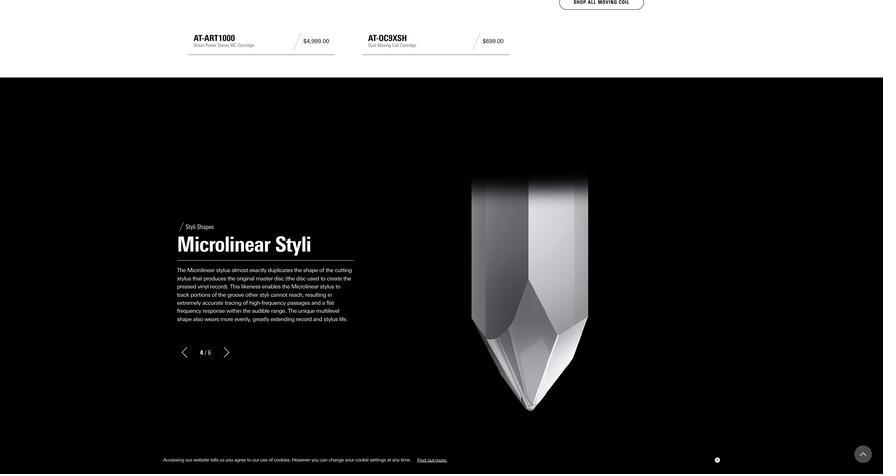 Task type: describe. For each thing, give the bounding box(es) containing it.
change
[[329, 458, 344, 463]]

of up accurate on the bottom left of the page
[[212, 292, 217, 299]]

almost
[[232, 268, 248, 274]]

1 horizontal spatial styli
[[275, 232, 311, 257]]

out
[[428, 458, 434, 463]]

in
[[328, 292, 332, 299]]

exactly
[[250, 268, 267, 274]]

cartridge inside "at-oc9xsh dual moving coil cartridge"
[[400, 43, 417, 49]]

accessing
[[163, 458, 184, 463]]

0 vertical spatial to
[[321, 276, 326, 282]]

0 horizontal spatial styli
[[186, 224, 196, 231]]

direct
[[194, 43, 204, 49]]

at
[[387, 458, 391, 463]]

website
[[193, 458, 209, 463]]

vinyl
[[198, 284, 209, 290]]

1 horizontal spatial shape
[[303, 268, 318, 274]]

find out more.
[[418, 458, 447, 463]]

styli
[[260, 292, 269, 299]]

stylus up the pressed
[[177, 276, 191, 282]]

/
[[205, 350, 207, 357]]

unique
[[298, 308, 315, 315]]

previous slide image
[[179, 348, 190, 358]]

more
[[220, 316, 233, 323]]

create
[[327, 276, 342, 282]]

response
[[203, 308, 225, 315]]

1 you from the left
[[226, 458, 233, 463]]

$4,999.00
[[303, 38, 329, 45]]

accessing our website tells us you agree to our use of cookies. however you can change your cookie settings at any time.
[[163, 458, 412, 463]]

(the
[[286, 276, 295, 282]]

your
[[345, 458, 354, 463]]

find
[[418, 458, 426, 463]]

other
[[245, 292, 258, 299]]

4
[[200, 350, 203, 357]]

0 vertical spatial and
[[312, 300, 321, 307]]

record).
[[210, 284, 229, 290]]

the up evenly,
[[243, 308, 251, 315]]

at- for art1000
[[194, 33, 204, 43]]

next slide image
[[221, 348, 232, 358]]

produces
[[203, 276, 226, 282]]

master
[[256, 276, 273, 282]]

the down cutting
[[343, 276, 351, 282]]

styli shapes
[[186, 224, 214, 231]]

groove
[[227, 292, 244, 299]]

6
[[208, 350, 211, 357]]

2 vertical spatial to
[[247, 458, 251, 463]]

of left cutting
[[319, 268, 324, 274]]

$699.00
[[483, 38, 504, 45]]

2 vertical spatial microlinear
[[291, 284, 319, 290]]

can
[[320, 458, 328, 463]]

the microlinear stylus almost exactly duplicates the shape of the cutting stylus that produces the original master disc (the disc used to create the pressed vinyl record). this likeness enables the microlinear stylus to track portions of the groove other styli cannot reach, resulting in extremely accurate tracing of high-frequency passages and a flat frequency response within the audible range. the unique multilevel shape also wears more evenly, greatly extending record and stylus life.
[[177, 268, 352, 323]]

art1000
[[204, 33, 235, 43]]

1 vertical spatial microlinear
[[187, 268, 215, 274]]

this
[[230, 284, 240, 290]]

2 you from the left
[[312, 458, 319, 463]]

cutting
[[335, 268, 352, 274]]

at-oc9xsh dual moving coil cartridge
[[368, 33, 417, 49]]

1 vertical spatial to
[[336, 284, 340, 290]]

any
[[392, 458, 400, 463]]

track
[[177, 292, 189, 299]]

also
[[193, 316, 203, 323]]

1 our from the left
[[185, 458, 192, 463]]

4 / 6
[[200, 350, 211, 357]]

coil
[[392, 43, 399, 49]]

power
[[205, 43, 217, 49]]

2 disc from the left
[[296, 276, 306, 282]]

cookies.
[[274, 458, 291, 463]]

find out more. link
[[412, 455, 453, 466]]

evenly,
[[235, 316, 251, 323]]

agree
[[234, 458, 246, 463]]

within
[[226, 308, 241, 315]]

0 vertical spatial microlinear
[[177, 232, 270, 257]]

tracing
[[225, 300, 242, 307]]

the up create
[[326, 268, 333, 274]]

stylus down multilevel
[[324, 316, 338, 323]]

the down (the
[[282, 284, 290, 290]]

1 disc from the left
[[274, 276, 284, 282]]

high-
[[249, 300, 262, 307]]

accurate
[[202, 300, 223, 307]]

duplicates
[[268, 268, 293, 274]]

resulting
[[305, 292, 326, 299]]

cannot
[[271, 292, 287, 299]]

multilevel
[[316, 308, 339, 315]]



Task type: vqa. For each thing, say whether or not it's contained in the screenshot.
"at-" inside the AT-ART1000 Direct Power Stereo MC Cartridge
yes



Task type: locate. For each thing, give the bounding box(es) containing it.
at- inside "at-oc9xsh dual moving coil cartridge"
[[368, 33, 379, 43]]

disc down duplicates
[[274, 276, 284, 282]]

us
[[220, 458, 225, 463]]

disc
[[274, 276, 284, 282], [296, 276, 306, 282]]

2 horizontal spatial to
[[336, 284, 340, 290]]

you
[[226, 458, 233, 463], [312, 458, 319, 463]]

record
[[296, 316, 312, 323]]

extremely
[[177, 300, 201, 307]]

2 divider line image from the left
[[471, 33, 483, 50]]

styli up duplicates
[[275, 232, 311, 257]]

to
[[321, 276, 326, 282], [336, 284, 340, 290], [247, 458, 251, 463]]

you left the can
[[312, 458, 319, 463]]

0 horizontal spatial shape
[[177, 316, 192, 323]]

wears
[[204, 316, 219, 323]]

audible
[[252, 308, 270, 315]]

stereo
[[218, 43, 229, 49]]

microlinear up that
[[187, 268, 215, 274]]

used
[[307, 276, 319, 282]]

the up this
[[228, 276, 235, 282]]

1 horizontal spatial you
[[312, 458, 319, 463]]

the down the passages
[[288, 308, 297, 315]]

microlinear down shapes
[[177, 232, 270, 257]]

1 horizontal spatial disc
[[296, 276, 306, 282]]

0 vertical spatial frequency
[[262, 300, 286, 307]]

and down multilevel
[[313, 316, 322, 323]]

0 horizontal spatial to
[[247, 458, 251, 463]]

frequency down the extremely
[[177, 308, 201, 315]]

styli left shapes
[[186, 224, 196, 231]]

1 horizontal spatial our
[[252, 458, 259, 463]]

cookie
[[355, 458, 369, 463]]

our left use
[[252, 458, 259, 463]]

the down record).
[[218, 292, 226, 299]]

2 at- from the left
[[368, 33, 379, 43]]

0 horizontal spatial our
[[185, 458, 192, 463]]

you right us
[[226, 458, 233, 463]]

extending
[[271, 316, 295, 323]]

stylus up in
[[320, 284, 334, 290]]

the
[[177, 268, 186, 274], [288, 308, 297, 315]]

dual
[[368, 43, 377, 49]]

1 vertical spatial frequency
[[177, 308, 201, 315]]

frequency up range.
[[262, 300, 286, 307]]

reach,
[[289, 292, 304, 299]]

our
[[185, 458, 192, 463], [252, 458, 259, 463]]

moving
[[378, 43, 391, 49]]

mc
[[230, 43, 237, 49]]

1 vertical spatial and
[[313, 316, 322, 323]]

to right agree
[[247, 458, 251, 463]]

of
[[319, 268, 324, 274], [212, 292, 217, 299], [243, 300, 248, 307], [269, 458, 273, 463]]

1 vertical spatial the
[[288, 308, 297, 315]]

the up the pressed
[[177, 268, 186, 274]]

1 vertical spatial styli
[[275, 232, 311, 257]]

2 our from the left
[[252, 458, 259, 463]]

original
[[237, 276, 255, 282]]

oc9xsh
[[379, 33, 407, 43]]

1 cartridge from the left
[[238, 43, 254, 49]]

shapes
[[197, 224, 214, 231]]

at- inside the at-art1000 direct power stereo mc cartridge
[[194, 33, 204, 43]]

1 vertical spatial shape
[[177, 316, 192, 323]]

of left the high-
[[243, 300, 248, 307]]

microlinear
[[177, 232, 270, 257], [187, 268, 215, 274], [291, 284, 319, 290]]

shape up used at the left
[[303, 268, 318, 274]]

flat
[[327, 300, 334, 307]]

0 horizontal spatial cartridge
[[238, 43, 254, 49]]

cross image
[[716, 460, 718, 462]]

and left a
[[312, 300, 321, 307]]

however
[[292, 458, 310, 463]]

at- left coil
[[368, 33, 379, 43]]

microlinear styli
[[177, 232, 311, 257]]

time.
[[401, 458, 411, 463]]

0 horizontal spatial frequency
[[177, 308, 201, 315]]

settings
[[370, 458, 386, 463]]

0 vertical spatial the
[[177, 268, 186, 274]]

at- left power at the top of the page
[[194, 33, 204, 43]]

0 vertical spatial shape
[[303, 268, 318, 274]]

cartridge
[[238, 43, 254, 49], [400, 43, 417, 49]]

divider line image for at-art1000
[[291, 33, 303, 50]]

a
[[322, 300, 325, 307]]

1 horizontal spatial frequency
[[262, 300, 286, 307]]

stylus
[[216, 268, 230, 274], [177, 276, 191, 282], [320, 284, 334, 290], [324, 316, 338, 323]]

0 horizontal spatial the
[[177, 268, 186, 274]]

cartridge inside the at-art1000 direct power stereo mc cartridge
[[238, 43, 254, 49]]

passages
[[287, 300, 310, 307]]

enables
[[262, 284, 281, 290]]

at-art1000 direct power stereo mc cartridge
[[194, 33, 254, 49]]

the up (the
[[294, 268, 302, 274]]

2 cartridge from the left
[[400, 43, 417, 49]]

stylus up produces at the bottom left of the page
[[216, 268, 230, 274]]

1 horizontal spatial the
[[288, 308, 297, 315]]

0 horizontal spatial at-
[[194, 33, 204, 43]]

microlinear down used at the left
[[291, 284, 319, 290]]

1 at- from the left
[[194, 33, 204, 43]]

life.
[[339, 316, 348, 323]]

cartridge right mc
[[238, 43, 254, 49]]

shape
[[303, 268, 318, 274], [177, 316, 192, 323]]

1 horizontal spatial at-
[[368, 33, 379, 43]]

1 horizontal spatial to
[[321, 276, 326, 282]]

greatly
[[253, 316, 269, 323]]

1 horizontal spatial cartridge
[[400, 43, 417, 49]]

at-
[[194, 33, 204, 43], [368, 33, 379, 43]]

0 horizontal spatial you
[[226, 458, 233, 463]]

0 horizontal spatial disc
[[274, 276, 284, 282]]

0 horizontal spatial divider line image
[[291, 33, 303, 50]]

at- for oc9xsh
[[368, 33, 379, 43]]

styli
[[186, 224, 196, 231], [275, 232, 311, 257]]

shape left also
[[177, 316, 192, 323]]

arrow up image
[[860, 452, 867, 458]]

likeness
[[241, 284, 261, 290]]

the
[[294, 268, 302, 274], [326, 268, 333, 274], [228, 276, 235, 282], [343, 276, 351, 282], [282, 284, 290, 290], [218, 292, 226, 299], [243, 308, 251, 315]]

frequency
[[262, 300, 286, 307], [177, 308, 201, 315]]

more.
[[435, 458, 447, 463]]

1 divider line image from the left
[[291, 33, 303, 50]]

divider line image for at-oc9xsh
[[471, 33, 483, 50]]

use
[[260, 458, 268, 463]]

0 vertical spatial styli
[[186, 224, 196, 231]]

to down create
[[336, 284, 340, 290]]

pressed
[[177, 284, 196, 290]]

range.
[[271, 308, 286, 315]]

our left website
[[185, 458, 192, 463]]

disc right (the
[[296, 276, 306, 282]]

1 horizontal spatial divider line image
[[471, 33, 483, 50]]

tells
[[210, 458, 219, 463]]

portions
[[191, 292, 211, 299]]

of right use
[[269, 458, 273, 463]]

to right used at the left
[[321, 276, 326, 282]]

and
[[312, 300, 321, 307], [313, 316, 322, 323]]

divider line image
[[291, 33, 303, 50], [471, 33, 483, 50]]

that
[[193, 276, 202, 282]]

cartridge right coil
[[400, 43, 417, 49]]



